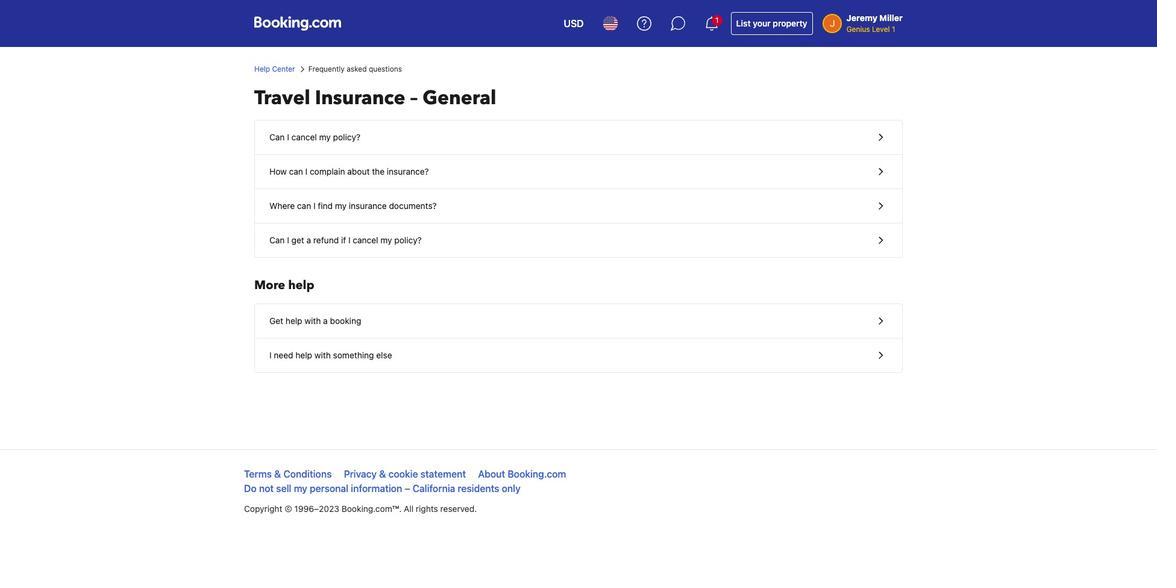 Task type: describe. For each thing, give the bounding box(es) containing it.
usd
[[564, 18, 584, 29]]

do
[[244, 484, 257, 494]]

if
[[341, 235, 346, 245]]

cookie
[[389, 469, 418, 480]]

rights
[[416, 504, 438, 514]]

refund
[[314, 235, 339, 245]]

i left find in the top of the page
[[314, 201, 316, 211]]

your
[[753, 18, 771, 28]]

my up complain
[[319, 132, 331, 142]]

0 vertical spatial –
[[410, 85, 418, 112]]

1 inside the jeremy miller genius level 1
[[892, 25, 896, 34]]

statement
[[421, 469, 466, 480]]

information
[[351, 484, 402, 494]]

about booking.com do not sell my personal information – california residents only
[[244, 469, 566, 494]]

travel
[[254, 85, 310, 112]]

privacy
[[344, 469, 377, 480]]

about
[[347, 166, 370, 177]]

only
[[502, 484, 521, 494]]

help
[[254, 65, 270, 74]]

how can i complain about the insurance? button
[[255, 155, 903, 189]]

with inside button
[[305, 316, 321, 326]]

help for get
[[286, 316, 302, 326]]

frequently
[[309, 65, 345, 74]]

with inside button
[[315, 350, 331, 361]]

policy? inside button
[[395, 235, 422, 245]]

can for where
[[297, 201, 311, 211]]

sell
[[276, 484, 292, 494]]

need
[[274, 350, 293, 361]]

insurance
[[349, 201, 387, 211]]

copyright © 1996–2023 booking.com™. all rights reserved.
[[244, 504, 477, 514]]

get help with a booking
[[270, 316, 361, 326]]

copyright
[[244, 504, 282, 514]]

can i get a refund if i cancel my policy?
[[270, 235, 422, 245]]

else
[[376, 350, 392, 361]]

cancel inside button
[[353, 235, 378, 245]]

level
[[873, 25, 890, 34]]

& for privacy
[[379, 469, 386, 480]]

help for more
[[288, 277, 315, 294]]

something
[[333, 350, 374, 361]]

terms & conditions
[[244, 469, 332, 480]]

genius
[[847, 25, 871, 34]]

1 inside button
[[716, 16, 719, 25]]

not
[[259, 484, 274, 494]]

1 button
[[697, 9, 726, 38]]

list
[[737, 18, 751, 28]]

how
[[270, 166, 287, 177]]

help center button
[[254, 64, 295, 75]]

jeremy
[[847, 13, 878, 23]]

list your property link
[[731, 12, 813, 35]]

a for refund
[[307, 235, 311, 245]]

where can i find my insurance documents?
[[270, 201, 437, 211]]

i down travel
[[287, 132, 289, 142]]

get
[[270, 316, 283, 326]]

miller
[[880, 13, 903, 23]]

about
[[478, 469, 505, 480]]

where
[[270, 201, 295, 211]]



Task type: vqa. For each thing, say whether or not it's contained in the screenshot.
'info.'
no



Task type: locate. For each thing, give the bounding box(es) containing it.
policy? up how can i complain about the insurance?
[[333, 132, 361, 142]]

1
[[716, 16, 719, 25], [892, 25, 896, 34]]

help right more
[[288, 277, 315, 294]]

get
[[292, 235, 304, 245]]

i need help with something else button
[[255, 339, 903, 373]]

do not sell my personal information – california residents only link
[[244, 484, 521, 494]]

0 horizontal spatial a
[[307, 235, 311, 245]]

complain
[[310, 166, 345, 177]]

1 horizontal spatial cancel
[[353, 235, 378, 245]]

0 vertical spatial cancel
[[292, 132, 317, 142]]

documents?
[[389, 201, 437, 211]]

0 vertical spatial help
[[288, 277, 315, 294]]

1 down miller
[[892, 25, 896, 34]]

0 horizontal spatial 1
[[716, 16, 719, 25]]

booking.com online hotel reservations image
[[254, 16, 341, 31]]

my down the "conditions"
[[294, 484, 307, 494]]

1 & from the left
[[274, 469, 281, 480]]

a
[[307, 235, 311, 245], [323, 316, 328, 326]]

privacy & cookie statement link
[[344, 469, 466, 480]]

1 horizontal spatial &
[[379, 469, 386, 480]]

help right need
[[296, 350, 312, 361]]

i left need
[[270, 350, 272, 361]]

booking.com
[[508, 469, 566, 480]]

©
[[285, 504, 292, 514]]

my down insurance
[[381, 235, 392, 245]]

find
[[318, 201, 333, 211]]

can
[[289, 166, 303, 177], [297, 201, 311, 211]]

1 left list
[[716, 16, 719, 25]]

&
[[274, 469, 281, 480], [379, 469, 386, 480]]

cancel inside button
[[292, 132, 317, 142]]

jeremy miller genius level 1
[[847, 13, 903, 34]]

can up how
[[270, 132, 285, 142]]

help
[[288, 277, 315, 294], [286, 316, 302, 326], [296, 350, 312, 361]]

california
[[413, 484, 456, 494]]

& up sell
[[274, 469, 281, 480]]

list your property
[[737, 18, 808, 28]]

insurance
[[315, 85, 406, 112]]

insurance?
[[387, 166, 429, 177]]

cancel
[[292, 132, 317, 142], [353, 235, 378, 245]]

reserved.
[[441, 504, 477, 514]]

travel insurance – general
[[254, 85, 497, 112]]

asked
[[347, 65, 367, 74]]

0 horizontal spatial &
[[274, 469, 281, 480]]

center
[[272, 65, 295, 74]]

1 vertical spatial cancel
[[353, 235, 378, 245]]

with left the booking
[[305, 316, 321, 326]]

residents
[[458, 484, 500, 494]]

2 & from the left
[[379, 469, 386, 480]]

i left complain
[[305, 166, 308, 177]]

a right get
[[307, 235, 311, 245]]

1 vertical spatial with
[[315, 350, 331, 361]]

general
[[423, 85, 497, 112]]

can inside button
[[270, 235, 285, 245]]

& up do not sell my personal information – california residents only "link" on the left bottom of page
[[379, 469, 386, 480]]

can for how
[[289, 166, 303, 177]]

1 horizontal spatial a
[[323, 316, 328, 326]]

can i get a refund if i cancel my policy? button
[[255, 224, 903, 257]]

2 can from the top
[[270, 235, 285, 245]]

0 vertical spatial can
[[270, 132, 285, 142]]

my inside button
[[381, 235, 392, 245]]

1 vertical spatial can
[[270, 235, 285, 245]]

0 horizontal spatial policy?
[[333, 132, 361, 142]]

0 vertical spatial can
[[289, 166, 303, 177]]

frequently asked questions
[[309, 65, 402, 74]]

conditions
[[284, 469, 332, 480]]

can left find in the top of the page
[[297, 201, 311, 211]]

get help with a booking button
[[255, 304, 903, 339]]

can inside 'button'
[[289, 166, 303, 177]]

where can i find my insurance documents? button
[[255, 189, 903, 224]]

privacy & cookie statement
[[344, 469, 466, 480]]

0 horizontal spatial cancel
[[292, 132, 317, 142]]

can i cancel my policy?
[[270, 132, 361, 142]]

all
[[404, 504, 414, 514]]

can right how
[[289, 166, 303, 177]]

with left something
[[315, 350, 331, 361]]

a left the booking
[[323, 316, 328, 326]]

terms & conditions link
[[244, 469, 332, 480]]

how can i complain about the insurance?
[[270, 166, 429, 177]]

booking
[[330, 316, 361, 326]]

can inside button
[[270, 132, 285, 142]]

help center
[[254, 65, 295, 74]]

about booking.com link
[[478, 469, 566, 480]]

my inside about booking.com do not sell my personal information – california residents only
[[294, 484, 307, 494]]

2 vertical spatial help
[[296, 350, 312, 361]]

more
[[254, 277, 285, 294]]

booking.com™.
[[342, 504, 402, 514]]

can for can i cancel my policy?
[[270, 132, 285, 142]]

1 vertical spatial a
[[323, 316, 328, 326]]

0 vertical spatial a
[[307, 235, 311, 245]]

policy?
[[333, 132, 361, 142], [395, 235, 422, 245]]

can left get
[[270, 235, 285, 245]]

i right the if at left
[[348, 235, 351, 245]]

help inside button
[[286, 316, 302, 326]]

can inside button
[[297, 201, 311, 211]]

terms
[[244, 469, 272, 480]]

with
[[305, 316, 321, 326], [315, 350, 331, 361]]

can i cancel my policy? button
[[255, 121, 903, 155]]

0 vertical spatial policy?
[[333, 132, 361, 142]]

can
[[270, 132, 285, 142], [270, 235, 285, 245]]

more help
[[254, 277, 315, 294]]

1996–2023
[[294, 504, 339, 514]]

the
[[372, 166, 385, 177]]

policy? inside button
[[333, 132, 361, 142]]

1 vertical spatial help
[[286, 316, 302, 326]]

& for terms
[[274, 469, 281, 480]]

help right "get"
[[286, 316, 302, 326]]

can for can i get a refund if i cancel my policy?
[[270, 235, 285, 245]]

1 horizontal spatial 1
[[892, 25, 896, 34]]

i left get
[[287, 235, 289, 245]]

i inside 'button'
[[305, 166, 308, 177]]

–
[[410, 85, 418, 112], [405, 484, 410, 494]]

help inside button
[[296, 350, 312, 361]]

cancel right the if at left
[[353, 235, 378, 245]]

1 vertical spatial policy?
[[395, 235, 422, 245]]

usd button
[[557, 9, 591, 38]]

1 can from the top
[[270, 132, 285, 142]]

personal
[[310, 484, 349, 494]]

i
[[287, 132, 289, 142], [305, 166, 308, 177], [314, 201, 316, 211], [287, 235, 289, 245], [348, 235, 351, 245], [270, 350, 272, 361]]

property
[[773, 18, 808, 28]]

i need help with something else
[[270, 350, 392, 361]]

1 vertical spatial –
[[405, 484, 410, 494]]

cancel up complain
[[292, 132, 317, 142]]

1 vertical spatial can
[[297, 201, 311, 211]]

– inside about booking.com do not sell my personal information – california residents only
[[405, 484, 410, 494]]

– left general
[[410, 85, 418, 112]]

0 vertical spatial with
[[305, 316, 321, 326]]

– down privacy & cookie statement
[[405, 484, 410, 494]]

my right find in the top of the page
[[335, 201, 347, 211]]

my
[[319, 132, 331, 142], [335, 201, 347, 211], [381, 235, 392, 245], [294, 484, 307, 494]]

questions
[[369, 65, 402, 74]]

1 horizontal spatial policy?
[[395, 235, 422, 245]]

a for booking
[[323, 316, 328, 326]]

policy? down documents?
[[395, 235, 422, 245]]



